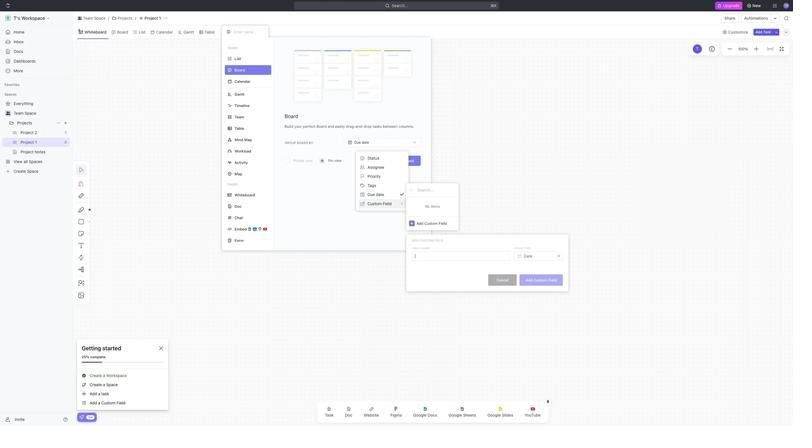 Task type: locate. For each thing, give the bounding box(es) containing it.
3 google from the left
[[488, 413, 501, 418]]

0 vertical spatial team space
[[83, 16, 106, 21]]

due date inside dropdown button
[[355, 140, 369, 145]]

map down activity on the left of the page
[[235, 172, 242, 176]]

due date button
[[344, 138, 421, 147]]

space right user group icon
[[25, 111, 36, 116]]

0 horizontal spatial /
[[108, 16, 109, 21]]

0 horizontal spatial team space link
[[14, 109, 69, 118]]

workload
[[235, 149, 251, 153]]

doc up chat
[[235, 204, 242, 209]]

docs link
[[2, 47, 70, 56]]

team space up whiteboard link
[[83, 16, 106, 21]]

project 1 link
[[137, 15, 162, 22]]

status button
[[359, 154, 406, 163]]

google for google sheets
[[449, 413, 462, 418]]

add custom field down date 'popup button'
[[526, 278, 557, 282]]

1 horizontal spatial task
[[764, 30, 771, 34]]

team space inside 'sidebar' navigation
[[14, 111, 36, 116]]

priority
[[368, 174, 381, 179]]

0 vertical spatial docs
[[14, 49, 23, 54]]

google slides
[[488, 413, 514, 418]]

0 vertical spatial board
[[117, 29, 128, 34]]

due inside dropdown button
[[355, 140, 361, 145]]

0 horizontal spatial team space
[[14, 111, 36, 116]]

0 vertical spatial due date
[[355, 140, 369, 145]]

1 horizontal spatial team
[[83, 16, 93, 21]]

due for due date button
[[368, 192, 375, 197]]

1 vertical spatial date
[[376, 192, 384, 197]]

0 vertical spatial create
[[90, 373, 102, 378]]

1 vertical spatial due
[[368, 192, 375, 197]]

task left doc "button"
[[325, 413, 334, 418]]

custom inside add custom field dropdown button
[[425, 221, 438, 226]]

0 vertical spatial gantt
[[184, 29, 194, 34]]

field down items
[[439, 221, 447, 226]]

create
[[90, 373, 102, 378], [90, 383, 102, 387]]

1 horizontal spatial map
[[244, 137, 252, 142]]

add custom field down no items
[[417, 221, 447, 226]]

custom field
[[368, 201, 392, 206]]

map right "mind" at the left top of page
[[244, 137, 252, 142]]

/
[[108, 16, 109, 21], [135, 16, 136, 21]]

field down add custom field dropdown button
[[435, 239, 443, 242]]

1 vertical spatial doc
[[345, 413, 353, 418]]

whiteboard up chat
[[235, 193, 255, 197]]

custom up name
[[420, 239, 434, 242]]

0 horizontal spatial due
[[355, 140, 361, 145]]

2 horizontal spatial space
[[106, 383, 118, 387]]

add inside add task button
[[756, 30, 763, 34]]

0 vertical spatial doc
[[235, 204, 242, 209]]

1 vertical spatial team space link
[[14, 109, 69, 118]]

task inside button
[[764, 30, 771, 34]]

type
[[524, 247, 531, 250]]

0 vertical spatial add custom field
[[417, 221, 447, 226]]

due date up 'status'
[[355, 140, 369, 145]]

field down due date button
[[383, 201, 392, 206]]

google for google slides
[[488, 413, 501, 418]]

date inside dropdown button
[[362, 140, 369, 145]]

1 horizontal spatial doc
[[345, 413, 353, 418]]

2 create from the top
[[90, 383, 102, 387]]

1 google from the left
[[413, 413, 427, 418]]

1 vertical spatial table
[[235, 126, 244, 131]]

1 vertical spatial whiteboard
[[235, 193, 255, 197]]

whiteboard
[[85, 29, 107, 34], [235, 193, 255, 197]]

add custom field button
[[520, 275, 563, 286]]

board inside 'link'
[[117, 29, 128, 34]]

team space right user group icon
[[14, 111, 36, 116]]

docs
[[14, 49, 23, 54], [428, 413, 437, 418]]

create up add a task
[[90, 383, 102, 387]]

a for workspace
[[103, 373, 105, 378]]

due date
[[355, 140, 369, 145], [368, 192, 384, 197]]

0 vertical spatial task
[[764, 30, 771, 34]]

task inside button
[[325, 413, 334, 418]]

1 horizontal spatial team space link
[[76, 15, 107, 22]]

0 horizontal spatial team
[[14, 111, 24, 116]]

task
[[101, 392, 109, 396]]

share
[[725, 16, 736, 21]]

0 vertical spatial list
[[139, 29, 146, 34]]

new button
[[745, 1, 765, 10]]

1 horizontal spatial board
[[285, 113, 298, 119]]

a
[[103, 373, 105, 378], [103, 383, 105, 387], [98, 392, 100, 396], [98, 401, 100, 406]]

custom inside custom field dropdown button
[[368, 201, 382, 206]]

1 vertical spatial add custom field
[[412, 239, 443, 242]]

started
[[102, 345, 121, 352]]

add a task
[[90, 392, 109, 396]]

new
[[753, 3, 761, 8]]

0 vertical spatial space
[[94, 16, 106, 21]]

⌘k
[[491, 3, 497, 8]]

1 vertical spatial gantt
[[235, 92, 245, 96]]

0 horizontal spatial docs
[[14, 49, 23, 54]]

automations
[[745, 16, 768, 21]]

google right figma
[[413, 413, 427, 418]]

0 vertical spatial projects
[[118, 16, 133, 21]]

gantt left table link
[[184, 29, 194, 34]]

0 horizontal spatial calendar
[[156, 29, 173, 34]]

calendar up timeline
[[235, 79, 251, 84]]

table
[[205, 29, 215, 34], [235, 126, 244, 131]]

a up create a space
[[103, 373, 105, 378]]

getting started
[[82, 345, 121, 352]]

team inside tree
[[14, 111, 24, 116]]

table up "mind" at the left top of page
[[235, 126, 244, 131]]

tree containing team space
[[2, 99, 70, 176]]

Enter name... text field
[[412, 252, 510, 261]]

tree
[[2, 99, 70, 176]]

a left task
[[98, 392, 100, 396]]

cancel button
[[489, 275, 517, 286]]

2 vertical spatial board
[[404, 159, 414, 163]]

list down project 1 link
[[139, 29, 146, 34]]

table right gantt "link"
[[205, 29, 215, 34]]

1 horizontal spatial gantt
[[235, 92, 245, 96]]

2 horizontal spatial google
[[488, 413, 501, 418]]

customize
[[729, 29, 749, 34]]

timeline
[[235, 103, 250, 108]]

field left type
[[515, 247, 523, 250]]

task button
[[320, 404, 338, 421]]

space up whiteboard link
[[94, 16, 106, 21]]

2 google from the left
[[449, 413, 462, 418]]

due inside button
[[368, 192, 375, 197]]

table link
[[204, 28, 215, 36]]

upgrade
[[724, 3, 740, 8]]

1 horizontal spatial calendar
[[235, 79, 251, 84]]

0 horizontal spatial board
[[117, 29, 128, 34]]

inbox link
[[2, 37, 70, 46]]

create for create a workspace
[[90, 373, 102, 378]]

1 horizontal spatial whiteboard
[[235, 193, 255, 197]]

google inside 'button'
[[488, 413, 501, 418]]

custom inside add custom field button
[[534, 278, 548, 282]]

projects link
[[110, 15, 134, 22], [17, 118, 54, 128]]

1 vertical spatial create
[[90, 383, 102, 387]]

field type
[[515, 247, 531, 250]]

projects
[[118, 16, 133, 21], [17, 120, 32, 125]]

create for create a space
[[90, 383, 102, 387]]

2 horizontal spatial board
[[404, 159, 414, 163]]

add custom field up name
[[412, 239, 443, 242]]

date inside button
[[376, 192, 384, 197]]

1 horizontal spatial projects link
[[110, 15, 134, 22]]

0 horizontal spatial map
[[235, 172, 242, 176]]

team space link
[[76, 15, 107, 22], [14, 109, 69, 118]]

gantt
[[184, 29, 194, 34], [235, 92, 245, 96]]

doc inside "button"
[[345, 413, 353, 418]]

1 vertical spatial task
[[325, 413, 334, 418]]

field
[[383, 201, 392, 206], [439, 221, 447, 226], [435, 239, 443, 242], [412, 247, 420, 250], [515, 247, 523, 250], [549, 278, 557, 282], [117, 401, 125, 406]]

list down view
[[235, 56, 241, 61]]

calendar down 1
[[156, 29, 173, 34]]

due date for due date button
[[368, 192, 384, 197]]

a down add a task
[[98, 401, 100, 406]]

1 vertical spatial docs
[[428, 413, 437, 418]]

space
[[94, 16, 106, 21], [25, 111, 36, 116], [106, 383, 118, 387]]

view
[[229, 29, 238, 34]]

complete
[[90, 355, 106, 359]]

team down timeline
[[235, 115, 244, 119]]

google left slides
[[488, 413, 501, 418]]

google docs
[[413, 413, 437, 418]]

favorites
[[5, 83, 20, 87]]

date for due date dropdown button
[[362, 140, 369, 145]]

0 horizontal spatial projects
[[17, 120, 32, 125]]

create a workspace
[[90, 373, 127, 378]]

1 horizontal spatial date
[[376, 192, 384, 197]]

youtube button
[[520, 404, 546, 421]]

task down automations button
[[764, 30, 771, 34]]

create up create a space
[[90, 373, 102, 378]]

0 horizontal spatial gantt
[[184, 29, 194, 34]]

0 vertical spatial calendar
[[156, 29, 173, 34]]

custom down date 'popup button'
[[534, 278, 548, 282]]

custom down no items
[[425, 221, 438, 226]]

team space
[[83, 16, 106, 21], [14, 111, 36, 116]]

a up task
[[103, 383, 105, 387]]

google
[[413, 413, 427, 418], [449, 413, 462, 418], [488, 413, 501, 418]]

embed
[[235, 227, 247, 231]]

add task
[[756, 30, 771, 34]]

0 horizontal spatial task
[[325, 413, 334, 418]]

due
[[355, 140, 361, 145], [368, 192, 375, 197]]

date up 'status'
[[362, 140, 369, 145]]

custom field button
[[359, 199, 406, 208]]

chat
[[235, 215, 243, 220]]

home
[[14, 30, 25, 34]]

assignee button
[[359, 163, 406, 172]]

1 vertical spatial projects
[[17, 120, 32, 125]]

google sheets
[[449, 413, 476, 418]]

due date inside button
[[368, 192, 384, 197]]

1 vertical spatial team space
[[14, 111, 36, 116]]

Search... text field
[[418, 186, 456, 194]]

due date up custom field
[[368, 192, 384, 197]]

0 horizontal spatial whiteboard
[[85, 29, 107, 34]]

0 vertical spatial table
[[205, 29, 215, 34]]

1 create from the top
[[90, 373, 102, 378]]

0 horizontal spatial date
[[362, 140, 369, 145]]

custom
[[368, 201, 382, 206], [425, 221, 438, 226], [420, 239, 434, 242], [534, 278, 548, 282], [101, 401, 116, 406]]

0 horizontal spatial list
[[139, 29, 146, 34]]

0 vertical spatial map
[[244, 137, 252, 142]]

add custom field inside dropdown button
[[417, 221, 447, 226]]

100%
[[739, 47, 749, 51]]

group board by:
[[285, 141, 314, 145]]

whiteboard left 'board' 'link'
[[85, 29, 107, 34]]

google slides button
[[483, 404, 518, 421]]

0 horizontal spatial space
[[25, 111, 36, 116]]

field down date 'popup button'
[[549, 278, 557, 282]]

1 horizontal spatial docs
[[428, 413, 437, 418]]

gantt up timeline
[[235, 92, 245, 96]]

custom down due date button
[[368, 201, 382, 206]]

project 1
[[145, 16, 161, 21]]

assignee
[[368, 165, 384, 170]]

1 horizontal spatial projects
[[118, 16, 133, 21]]

calendar
[[156, 29, 173, 34], [235, 79, 251, 84]]

1 horizontal spatial list
[[235, 56, 241, 61]]

1 vertical spatial space
[[25, 111, 36, 116]]

team right user group image
[[83, 16, 93, 21]]

map
[[244, 137, 252, 142], [235, 172, 242, 176]]

google left sheets
[[449, 413, 462, 418]]

board
[[117, 29, 128, 34], [285, 113, 298, 119], [404, 159, 414, 163]]

1 horizontal spatial due
[[368, 192, 375, 197]]

1 horizontal spatial space
[[94, 16, 106, 21]]

date button
[[515, 251, 563, 261]]

gantt inside "link"
[[184, 29, 194, 34]]

no items
[[425, 204, 440, 209]]

a for space
[[103, 383, 105, 387]]

date up custom field
[[376, 192, 384, 197]]

0 horizontal spatial projects link
[[17, 118, 54, 128]]

board
[[297, 141, 308, 145]]

favorites button
[[2, 81, 22, 88]]

team right user group icon
[[14, 111, 24, 116]]

0 vertical spatial due
[[355, 140, 361, 145]]

0 vertical spatial date
[[362, 140, 369, 145]]

getting
[[82, 345, 101, 352]]

2 vertical spatial add custom field
[[526, 278, 557, 282]]

website
[[364, 413, 379, 418]]

figma button
[[386, 404, 407, 421]]

1 vertical spatial due date
[[368, 192, 384, 197]]

1 horizontal spatial google
[[449, 413, 462, 418]]

1 horizontal spatial /
[[135, 16, 136, 21]]

space down create a workspace
[[106, 383, 118, 387]]

add custom field inside button
[[526, 278, 557, 282]]

items
[[431, 204, 440, 209]]

0 horizontal spatial google
[[413, 413, 427, 418]]

doc right task button
[[345, 413, 353, 418]]

1 vertical spatial board
[[285, 113, 298, 119]]



Task type: describe. For each thing, give the bounding box(es) containing it.
add custom field button
[[406, 216, 459, 230]]

dashboards
[[14, 59, 36, 64]]

board link
[[116, 28, 128, 36]]

name
[[421, 247, 430, 250]]

1 vertical spatial projects link
[[17, 118, 54, 128]]

add task button
[[754, 29, 774, 35]]

due date for due date dropdown button
[[355, 140, 369, 145]]

inbox
[[14, 39, 24, 44]]

add a custom field
[[90, 401, 125, 406]]

field left name
[[412, 247, 420, 250]]

cancel
[[497, 278, 509, 282]]

0 vertical spatial whiteboard
[[85, 29, 107, 34]]

onboarding checklist button element
[[79, 415, 84, 420]]

calendar link
[[155, 28, 173, 36]]

dashboards link
[[2, 57, 70, 66]]

1 horizontal spatial table
[[235, 126, 244, 131]]

priority button
[[359, 172, 406, 181]]

upgrade link
[[716, 2, 743, 10]]

form
[[235, 238, 244, 243]]

doc button
[[341, 404, 357, 421]]

google for google docs
[[413, 413, 427, 418]]

google sheets button
[[444, 404, 481, 421]]

close image
[[159, 347, 163, 351]]

group
[[285, 141, 296, 145]]

1 vertical spatial map
[[235, 172, 242, 176]]

workspace
[[106, 373, 127, 378]]

1 vertical spatial calendar
[[235, 79, 251, 84]]

mind map
[[235, 137, 252, 142]]

view button
[[222, 25, 240, 39]]

whiteboard link
[[83, 28, 107, 36]]

add board
[[396, 159, 414, 163]]

gantt link
[[183, 28, 194, 36]]

create a space
[[90, 383, 118, 387]]

by:
[[309, 141, 314, 145]]

Enter name... field
[[233, 29, 264, 34]]

mind
[[235, 137, 243, 142]]

list link
[[138, 28, 146, 36]]

custom down task
[[101, 401, 116, 406]]

add inside add custom field button
[[526, 278, 533, 282]]

add inside add custom field dropdown button
[[417, 221, 424, 226]]

tree inside 'sidebar' navigation
[[2, 99, 70, 176]]

1
[[159, 16, 161, 21]]

100% button
[[737, 46, 750, 52]]

due for due date dropdown button
[[355, 140, 361, 145]]

onboarding checklist button image
[[79, 415, 84, 420]]

tags
[[368, 183, 376, 188]]

space inside 'sidebar' navigation
[[25, 111, 36, 116]]

field down create a space
[[117, 401, 125, 406]]

no
[[425, 204, 430, 209]]

date
[[524, 254, 533, 258]]

due date button
[[359, 190, 406, 199]]

slides
[[502, 413, 514, 418]]

projects inside 'sidebar' navigation
[[17, 120, 32, 125]]

0 horizontal spatial doc
[[235, 204, 242, 209]]

view button
[[222, 28, 240, 36]]

list inside list link
[[139, 29, 146, 34]]

sidebar navigation
[[0, 11, 73, 426]]

2 horizontal spatial team
[[235, 115, 244, 119]]

25% complete
[[82, 355, 106, 359]]

project
[[145, 16, 158, 21]]

2 / from the left
[[135, 16, 136, 21]]

field inside button
[[549, 278, 557, 282]]

home link
[[2, 28, 70, 37]]

search...
[[392, 3, 408, 8]]

user group image
[[6, 112, 10, 115]]

0 vertical spatial team space link
[[76, 15, 107, 22]]

google docs button
[[409, 404, 442, 421]]

date for due date button
[[376, 192, 384, 197]]

1/4
[[88, 416, 93, 419]]

figma
[[391, 413, 402, 418]]

t
[[697, 46, 699, 51]]

0 vertical spatial projects link
[[110, 15, 134, 22]]

website button
[[359, 404, 384, 421]]

a for custom
[[98, 401, 100, 406]]

invite
[[15, 417, 25, 422]]

field name
[[412, 247, 430, 250]]

a for task
[[98, 392, 100, 396]]

docs inside google docs button
[[428, 413, 437, 418]]

1 horizontal spatial team space
[[83, 16, 106, 21]]

sheets
[[463, 413, 476, 418]]

1 / from the left
[[108, 16, 109, 21]]

25%
[[82, 355, 89, 359]]

0 horizontal spatial table
[[205, 29, 215, 34]]

user group image
[[78, 17, 82, 20]]

1 vertical spatial list
[[235, 56, 241, 61]]

youtube
[[525, 413, 541, 418]]

docs inside docs link
[[14, 49, 23, 54]]

spaces
[[5, 92, 17, 97]]

share button
[[722, 14, 739, 23]]

status
[[368, 156, 380, 161]]

customize button
[[721, 28, 750, 36]]

automations button
[[742, 14, 771, 23]]

2 vertical spatial space
[[106, 383, 118, 387]]



Task type: vqa. For each thing, say whether or not it's contained in the screenshot.
Space to the middle
yes



